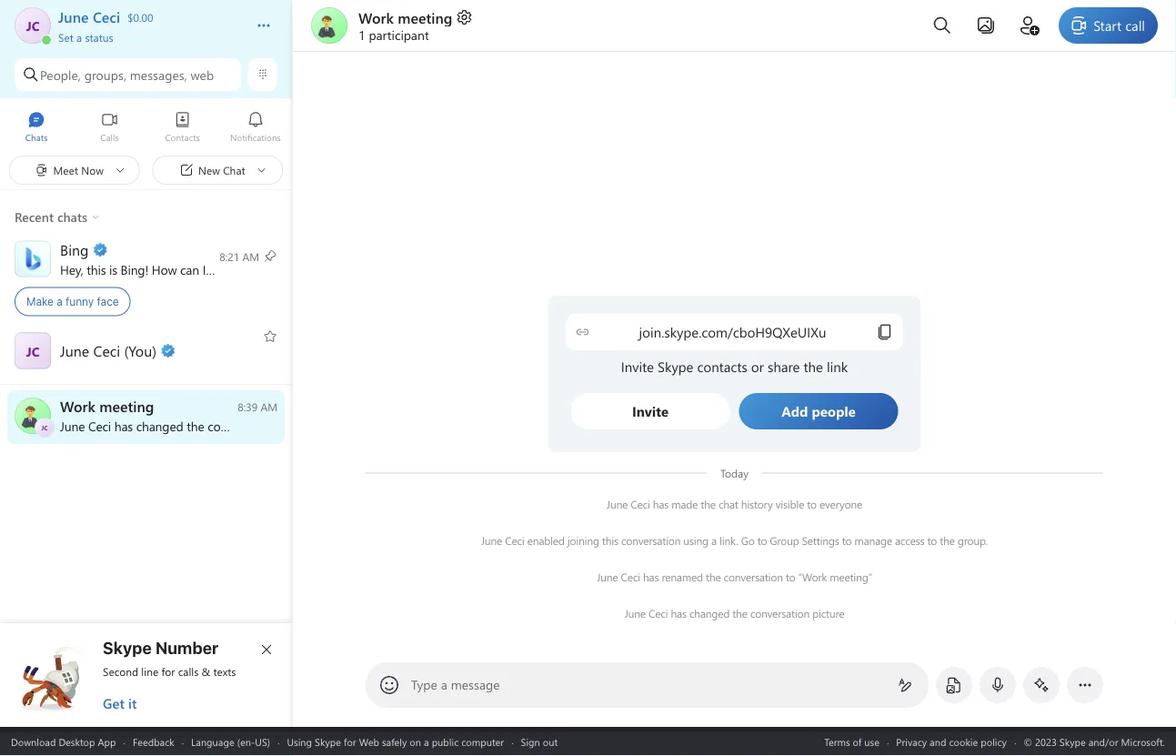 Task type: locate. For each thing, give the bounding box(es) containing it.
a right set
[[76, 30, 82, 44]]

for
[[162, 664, 175, 679], [344, 735, 356, 749]]

get it
[[103, 694, 137, 713]]

2 vertical spatial has
[[671, 606, 687, 621]]

ceci left enabled
[[505, 533, 525, 548]]

the for june ceci has made the chat history visible to everyone
[[701, 497, 716, 511]]

ceci down renamed
[[649, 606, 668, 621]]

skype right using
[[315, 735, 341, 749]]

june ceci has made the chat history visible to everyone
[[607, 497, 863, 511]]

a
[[76, 30, 82, 44], [57, 295, 63, 308], [712, 533, 717, 548], [441, 676, 448, 693], [424, 735, 429, 749]]

how
[[152, 261, 177, 278]]

ceci left made
[[631, 497, 650, 511]]

has
[[653, 497, 669, 511], [643, 570, 659, 584], [671, 606, 687, 621]]

1 vertical spatial skype
[[315, 735, 341, 749]]

app
[[98, 735, 116, 749]]

using
[[684, 533, 709, 548]]

june for june ceci enabled joining this conversation using a link. go to group settings to manage access to the group.
[[481, 533, 503, 548]]

privacy and cookie policy
[[897, 735, 1007, 749]]

1 vertical spatial for
[[344, 735, 356, 749]]

0 vertical spatial work
[[359, 7, 394, 27]]

hey, this is bing ! how can i help you today?
[[60, 261, 299, 278]]

has left made
[[653, 497, 669, 511]]

2 vertical spatial conversation
[[751, 606, 810, 621]]

everyone
[[820, 497, 863, 511]]

conversation down go
[[724, 570, 783, 584]]

type a message
[[411, 676, 500, 693]]

tab list
[[0, 103, 292, 153]]

the right renamed
[[706, 570, 721, 584]]

funny
[[66, 295, 94, 308]]

a right type at the bottom of page
[[441, 676, 448, 693]]

this left is
[[87, 261, 106, 278]]

0 vertical spatial this
[[87, 261, 106, 278]]

1 horizontal spatial meeting
[[830, 570, 869, 584]]

a right on
[[424, 735, 429, 749]]

out
[[543, 735, 558, 749]]

group
[[770, 533, 800, 548]]

you
[[236, 261, 256, 278]]

a right make
[[57, 295, 63, 308]]

1 vertical spatial work
[[803, 570, 827, 584]]

calls
[[178, 664, 199, 679]]

conversation left using
[[622, 533, 681, 548]]

set a status button
[[58, 25, 238, 44]]

0 horizontal spatial work
[[359, 7, 394, 27]]

help
[[209, 261, 233, 278]]

web
[[191, 66, 214, 83]]

0 horizontal spatial for
[[162, 664, 175, 679]]

skype
[[103, 638, 152, 658], [315, 735, 341, 749]]

june left enabled
[[481, 533, 503, 548]]

1 vertical spatial has
[[643, 570, 659, 584]]

june
[[607, 497, 628, 511], [481, 533, 503, 548], [597, 570, 618, 584], [625, 606, 646, 621]]

skype number
[[103, 638, 219, 658]]

this
[[87, 261, 106, 278], [602, 533, 619, 548]]

use
[[865, 735, 880, 749]]

this right the joining
[[602, 533, 619, 548]]

to right 'visible'
[[808, 497, 817, 511]]

status
[[85, 30, 113, 44]]

june left made
[[607, 497, 628, 511]]

1 horizontal spatial work
[[803, 570, 827, 584]]

i
[[203, 261, 206, 278]]

0 vertical spatial skype
[[103, 638, 152, 658]]

ceci left renamed
[[621, 570, 641, 584]]

conversation down '"'
[[751, 606, 810, 621]]

is
[[109, 261, 117, 278]]

work meeting
[[359, 7, 453, 27]]

people, groups, messages, web button
[[15, 58, 241, 91]]

chat
[[719, 497, 739, 511]]

a inside button
[[76, 30, 82, 44]]

the for june ceci has changed the conversation picture
[[733, 606, 748, 621]]

web
[[359, 735, 379, 749]]

0 horizontal spatial this
[[87, 261, 106, 278]]

skype up the second at the left of the page
[[103, 638, 152, 658]]

visible
[[776, 497, 805, 511]]

june for june ceci has changed the conversation picture
[[625, 606, 646, 621]]

using skype for web safely on a public computer
[[287, 735, 504, 749]]

for right 'line' at the bottom left of the page
[[162, 664, 175, 679]]

for left web
[[344, 735, 356, 749]]

work meeting button
[[359, 7, 474, 27]]

june down the joining
[[597, 570, 618, 584]]

0 vertical spatial has
[[653, 497, 669, 511]]

for for calls
[[162, 664, 175, 679]]

1 vertical spatial conversation
[[724, 570, 783, 584]]

it
[[128, 694, 137, 713]]

the left chat
[[701, 497, 716, 511]]

conversation
[[622, 533, 681, 548], [724, 570, 783, 584], [751, 606, 810, 621]]

1 horizontal spatial this
[[602, 533, 619, 548]]

0 horizontal spatial meeting
[[398, 7, 453, 27]]

people, groups, messages, web
[[40, 66, 214, 83]]

has for changed
[[671, 606, 687, 621]]

0 vertical spatial meeting
[[398, 7, 453, 27]]

can
[[180, 261, 199, 278]]

link.
[[720, 533, 739, 548]]

has left changed
[[671, 606, 687, 621]]

0 vertical spatial for
[[162, 664, 175, 679]]

face
[[97, 295, 119, 308]]

conversation for picture
[[751, 606, 810, 621]]

a for funny
[[57, 295, 63, 308]]

for for web
[[344, 735, 356, 749]]

the right changed
[[733, 606, 748, 621]]

for inside skype number element
[[162, 664, 175, 679]]

privacy and cookie policy link
[[897, 735, 1007, 749]]

get
[[103, 694, 125, 713]]

work
[[359, 7, 394, 27], [803, 570, 827, 584]]

1 horizontal spatial skype
[[315, 735, 341, 749]]

a for status
[[76, 30, 82, 44]]

second line for calls & texts
[[103, 664, 236, 679]]

set a status
[[58, 30, 113, 44]]

has for renamed
[[643, 570, 659, 584]]

the left the group.
[[940, 533, 955, 548]]

ceci for enabled joining this conversation using a link. go to group settings to manage access to the group.
[[505, 533, 525, 548]]

1 horizontal spatial for
[[344, 735, 356, 749]]

language
[[191, 735, 234, 749]]

terms of use link
[[825, 735, 880, 749]]

messages,
[[130, 66, 187, 83]]

june up "type a message" text box
[[625, 606, 646, 621]]

1 vertical spatial this
[[602, 533, 619, 548]]

to
[[808, 497, 817, 511], [758, 533, 768, 548], [843, 533, 852, 548], [928, 533, 938, 548], [786, 570, 796, 584]]

0 horizontal spatial skype
[[103, 638, 152, 658]]

has left renamed
[[643, 570, 659, 584]]

cookie
[[950, 735, 979, 749]]

type
[[411, 676, 438, 693]]

the
[[701, 497, 716, 511], [940, 533, 955, 548], [706, 570, 721, 584], [733, 606, 748, 621]]

0 vertical spatial conversation
[[622, 533, 681, 548]]

manage
[[855, 533, 893, 548]]

and
[[930, 735, 947, 749]]

june for june ceci has made the chat history visible to everyone
[[607, 497, 628, 511]]



Task type: describe. For each thing, give the bounding box(es) containing it.
hey,
[[60, 261, 83, 278]]

"
[[799, 570, 803, 584]]

joining
[[568, 533, 600, 548]]

a left link.
[[712, 533, 717, 548]]

enabled
[[528, 533, 565, 548]]

language (en-us) link
[[191, 735, 270, 749]]

using
[[287, 735, 312, 749]]

to right go
[[758, 533, 768, 548]]

has for made
[[653, 497, 669, 511]]

conversation for using
[[622, 533, 681, 548]]

ceci for has made the chat history visible to everyone
[[631, 497, 650, 511]]

sign out link
[[521, 735, 558, 749]]

1 vertical spatial meeting
[[830, 570, 869, 584]]

june ceci has changed the conversation picture
[[625, 606, 845, 621]]

a for message
[[441, 676, 448, 693]]

terms
[[825, 735, 851, 749]]

number
[[156, 638, 219, 658]]

to right settings
[[843, 533, 852, 548]]

&
[[202, 664, 210, 679]]

on
[[410, 735, 421, 749]]

today?
[[260, 261, 296, 278]]

download desktop app link
[[11, 735, 116, 749]]

feedback link
[[133, 735, 174, 749]]

line
[[141, 664, 159, 679]]

safely
[[382, 735, 407, 749]]

skype number element
[[15, 638, 278, 713]]

make a funny face
[[26, 295, 119, 308]]

groups,
[[84, 66, 126, 83]]

go
[[742, 533, 755, 548]]

bing
[[121, 261, 145, 278]]

sign out
[[521, 735, 558, 749]]

make
[[26, 295, 54, 308]]

!
[[145, 261, 149, 278]]

desktop
[[59, 735, 95, 749]]

changed
[[690, 606, 730, 621]]

sign
[[521, 735, 540, 749]]

message
[[451, 676, 500, 693]]

public
[[432, 735, 459, 749]]

language (en-us)
[[191, 735, 270, 749]]

ceci for has changed the conversation picture
[[649, 606, 668, 621]]

the for june ceci has renamed the conversation to " work meeting "
[[706, 570, 721, 584]]

group.
[[958, 533, 989, 548]]

feedback
[[133, 735, 174, 749]]

policy
[[981, 735, 1007, 749]]

june ceci has renamed the conversation to " work meeting "
[[597, 570, 873, 584]]

people,
[[40, 66, 81, 83]]

texts
[[213, 664, 236, 679]]

us)
[[255, 735, 270, 749]]

of
[[853, 735, 862, 749]]

computer
[[462, 735, 504, 749]]

to left '"'
[[786, 570, 796, 584]]

download desktop app
[[11, 735, 116, 749]]

Type a message text field
[[412, 676, 884, 695]]

conversation for to
[[724, 570, 783, 584]]

history
[[742, 497, 773, 511]]

to right access
[[928, 533, 938, 548]]

download
[[11, 735, 56, 749]]

made
[[672, 497, 698, 511]]

"
[[869, 570, 873, 584]]

picture
[[813, 606, 845, 621]]

access
[[896, 533, 925, 548]]

using skype for web safely on a public computer link
[[287, 735, 504, 749]]

terms of use
[[825, 735, 880, 749]]

set
[[58, 30, 73, 44]]

settings
[[802, 533, 840, 548]]

june ceci enabled joining this conversation using a link. go to group settings to manage access to the group.
[[481, 533, 989, 548]]

renamed
[[662, 570, 703, 584]]

june for june ceci has renamed the conversation to " work meeting "
[[597, 570, 618, 584]]

privacy
[[897, 735, 927, 749]]

(en-
[[237, 735, 255, 749]]

second
[[103, 664, 138, 679]]



Task type: vqa. For each thing, say whether or not it's contained in the screenshot.
topmost the just
no



